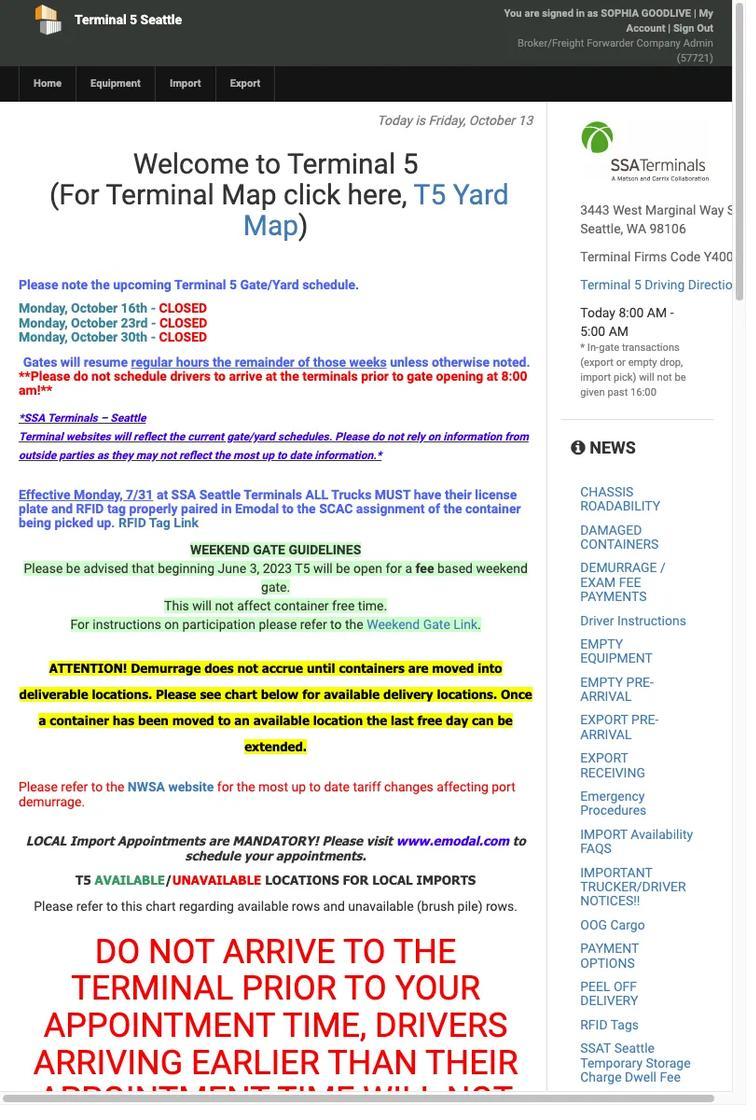 Task type: locate. For each thing, give the bounding box(es) containing it.
am down terminal 5 driving directions link
[[648, 305, 668, 320]]

seattle down tags
[[615, 1041, 655, 1056]]

time
[[277, 1080, 355, 1105]]

this
[[164, 598, 189, 613]]

terminal up ) in the left of the page
[[287, 147, 396, 180]]

98106
[[650, 221, 687, 236]]

| left my
[[694, 7, 697, 20]]

date left tariff
[[324, 779, 350, 794]]

port
[[492, 779, 516, 794]]

time.
[[358, 598, 388, 613]]

parties
[[59, 449, 94, 462]]

link right tag
[[174, 516, 199, 530]]

website
[[168, 779, 214, 794]]

visit
[[367, 833, 393, 848]]

equipment
[[91, 77, 141, 90]]

0 horizontal spatial on
[[165, 617, 179, 632]]

not inside the "gates will resume regular hours the remainder of those weeks unless otherwise noted. **please do not schedule drivers to arrive at the terminals prior to gate opening at 8:00 am!**"
[[92, 369, 111, 384]]

most
[[233, 449, 259, 462], [259, 779, 289, 794]]

west
[[613, 203, 643, 217]]

t5 for available
[[76, 873, 91, 888]]

1 vertical spatial /
[[165, 873, 172, 888]]

current
[[188, 430, 224, 443]]

to left tariff
[[309, 779, 321, 794]]

most down gate/yard
[[233, 449, 259, 462]]

container up please
[[274, 598, 329, 613]]

0 horizontal spatial moved
[[172, 713, 214, 728]]

pre- down equipment
[[627, 675, 654, 689]]

be inside today                                                                                                                                                                                                                                                                                                                                                                                                                                                                                                                                                                                                                                                                                                           8:00 am - 5:00 am * in-gate transactions (export or empty drop, import pick) will not be given past 16:00
[[675, 371, 687, 384]]

1 vertical spatial empty
[[581, 675, 624, 689]]

friday,
[[429, 113, 466, 128]]

2 vertical spatial container
[[50, 713, 109, 728]]

refer for please refer to this chart regarding available rows and unavailable (brush pile) rows.
[[76, 899, 103, 914]]

advised
[[84, 561, 129, 576]]

today up 5:00
[[581, 305, 616, 320]]

t5 inside the t5 yard map
[[414, 178, 446, 211]]

chart right 'this'
[[146, 899, 176, 914]]

emergency procedures link
[[581, 789, 647, 818]]

weekend gate guidelines
[[190, 542, 361, 557]]

0 vertical spatial appointment
[[44, 1006, 275, 1045]]

pre- down the empty pre- arrival link
[[632, 713, 659, 728]]

1 horizontal spatial for
[[303, 687, 320, 702]]

1 vertical spatial as
[[97, 449, 109, 462]]

0 vertical spatial schedule
[[114, 369, 167, 384]]

moved left into
[[432, 661, 474, 676]]

/ right fee
[[661, 560, 666, 575]]

most inside the for the most up to date tariff changes affecting port demurrage.
[[259, 779, 289, 794]]

1 horizontal spatial today
[[581, 305, 616, 320]]

0 vertical spatial t5
[[414, 178, 446, 211]]

are inside attention! demurrage does not accrue until containers are moved into deliverable locations. please see chart below for available delivery locations. once a container has been moved to an available location the last free day can be extended.
[[409, 661, 429, 676]]

0 vertical spatial 8:00
[[619, 305, 644, 320]]

the left terminals
[[281, 369, 299, 384]]

5 up equipment
[[130, 12, 137, 27]]

seattle inside at ssa seattle terminals all trucks must have their license plate and rfid tag properly paired in emodal to the scac assignment of the container being picked up.
[[199, 487, 241, 502]]

0 horizontal spatial are
[[209, 833, 229, 848]]

1 vertical spatial arrival
[[581, 727, 632, 742]]

the inside attention! demurrage does not accrue until containers are moved into deliverable locations. please see chart below for available delivery locations. once a container has been moved to an available location the last free day can be extended.
[[367, 713, 388, 728]]

information.*
[[315, 449, 382, 462]]

seattle right ssa
[[199, 487, 241, 502]]

home
[[34, 77, 62, 90]]

cargo
[[611, 917, 646, 932]]

pick)
[[614, 371, 637, 384]]

local import appointments are mandatory! please visit
[[26, 833, 397, 848]]

7/31
[[126, 487, 153, 502]]

procedures
[[581, 803, 647, 818]]

0 horizontal spatial link
[[174, 516, 199, 530]]

1 horizontal spatial link
[[454, 617, 478, 632]]

1 vertical spatial refer
[[61, 779, 88, 794]]

5 left gate/yard
[[230, 277, 237, 292]]

5 left driving
[[635, 277, 642, 292]]

1 vertical spatial of
[[428, 501, 441, 516]]

will down guidelines
[[314, 561, 333, 576]]

rfid right up.
[[118, 516, 146, 530]]

their
[[426, 1043, 519, 1082]]

are up delivery
[[409, 661, 429, 676]]

1 horizontal spatial t5
[[295, 561, 310, 576]]

1 vertical spatial pre-
[[632, 713, 659, 728]]

gates
[[23, 354, 57, 369]]

exam
[[581, 575, 616, 590]]

schedule inside to schedule your appointments.
[[185, 848, 241, 863]]

please inside please note the upcoming terminal 5 gate/yard schedule. monday, october 16th - closed monday, october 23rd - closed monday, october 30th - closed
[[19, 277, 58, 292]]

fee
[[620, 575, 642, 590]]

1 horizontal spatial schedule
[[185, 848, 241, 863]]

0 vertical spatial pre-
[[627, 675, 654, 689]]

forwarder
[[587, 37, 634, 49]]

)
[[299, 209, 309, 242]]

0 horizontal spatial in
[[221, 501, 232, 516]]

1 vertical spatial 8:00
[[502, 369, 528, 384]]

for right website
[[217, 779, 234, 794]]

0 vertical spatial |
[[694, 7, 697, 20]]

effective monday, 7/31
[[19, 487, 153, 502]]

will up 16:00
[[640, 371, 655, 384]]

to down schedules.
[[277, 449, 287, 462]]

1 horizontal spatial do
[[372, 430, 385, 443]]

0 vertical spatial arrival
[[581, 689, 632, 704]]

refer right please
[[300, 617, 327, 632]]

october
[[469, 113, 515, 128], [71, 301, 118, 316], [71, 315, 118, 330], [71, 330, 118, 345]]

to right "emodal"
[[282, 501, 294, 516]]

for down until
[[303, 687, 320, 702]]

do
[[74, 369, 88, 384], [372, 430, 385, 443]]

welcome to terminal 5 (for terminal map click here,
[[42, 147, 419, 211]]

october left 13
[[469, 113, 515, 128]]

2 vertical spatial refer
[[76, 899, 103, 914]]

the right have
[[444, 501, 463, 516]]

available
[[324, 687, 380, 702], [254, 713, 310, 728], [237, 899, 289, 914]]

october up resume on the top of the page
[[71, 330, 118, 345]]

import up available
[[70, 833, 114, 848]]

reflect up may
[[134, 430, 166, 443]]

on right rely
[[428, 430, 441, 443]]

23rd
[[121, 315, 148, 330]]

not down drop,
[[658, 371, 673, 384]]

5
[[130, 12, 137, 27], [403, 147, 419, 180], [230, 277, 237, 292], [635, 277, 642, 292]]

free left time.
[[332, 598, 355, 613]]

2 vertical spatial are
[[209, 833, 229, 848]]

1 vertical spatial up
[[292, 779, 306, 794]]

**please
[[19, 369, 70, 384]]

import left 'export' link
[[170, 77, 201, 90]]

2 closed from the top
[[160, 315, 208, 330]]

noted.
[[493, 354, 531, 369]]

trucker/driver
[[581, 879, 687, 894]]

1 vertical spatial a
[[39, 713, 46, 728]]

1 horizontal spatial /
[[661, 560, 666, 575]]

1 horizontal spatial up
[[292, 779, 306, 794]]

0 vertical spatial a
[[405, 561, 413, 576]]

upcoming
[[113, 277, 172, 292]]

regular
[[131, 354, 173, 369]]

a down the deliverable
[[39, 713, 46, 728]]

1 horizontal spatial moved
[[432, 661, 474, 676]]

gate inside the "gates will resume regular hours the remainder of those weeks unless otherwise noted. **please do not schedule drivers to arrive at the terminals prior to gate opening at 8:00 am!**"
[[407, 369, 433, 384]]

will
[[60, 354, 81, 369], [640, 371, 655, 384], [114, 430, 131, 443], [314, 561, 333, 576], [192, 598, 212, 613]]

all
[[306, 487, 329, 502]]

1 horizontal spatial am
[[648, 305, 668, 320]]

on
[[428, 430, 441, 443], [165, 617, 179, 632]]

today
[[377, 113, 412, 128], [581, 305, 616, 320]]

1 horizontal spatial locations.
[[437, 687, 498, 702]]

terminals up websites
[[48, 411, 98, 424]]

to inside to schedule your appointments.
[[513, 833, 526, 848]]

arrival up export pre- arrival 'link'
[[581, 689, 632, 704]]

to down "unavailable"
[[343, 932, 386, 972]]

1 horizontal spatial as
[[588, 7, 599, 20]]

export pre- arrival link
[[581, 713, 659, 742]]

being
[[19, 516, 51, 530]]

0 horizontal spatial gate
[[407, 369, 433, 384]]

for inside the for the most up to date tariff changes affecting port demurrage.
[[217, 779, 234, 794]]

information
[[444, 430, 502, 443]]

0 vertical spatial terminals
[[48, 411, 98, 424]]

not inside today                                                                                                                                                                                                                                                                                                                                                                                                                                                                                                                                                                                                                                                                                                           8:00 am - 5:00 am * in-gate transactions (export or empty drop, import pick) will not be given past 16:00
[[658, 371, 673, 384]]

account
[[627, 22, 666, 35]]

0 vertical spatial free
[[332, 598, 355, 613]]

| left sign
[[669, 22, 671, 35]]

on down this
[[165, 617, 179, 632]]

export down export pre- arrival 'link'
[[581, 751, 629, 766]]

1 vertical spatial am
[[609, 324, 629, 339]]

container inside at ssa seattle terminals all trucks must have their license plate and rfid tag properly paired in emodal to the scac assignment of the container being picked up.
[[466, 501, 521, 516]]

container inside attention! demurrage does not accrue until containers are moved into deliverable locations. please see chart below for available delivery locations. once a container has been moved to an available location the last free day can be extended.
[[50, 713, 109, 728]]

off
[[614, 979, 638, 994]]

schedule
[[114, 369, 167, 384], [185, 848, 241, 863]]

0 horizontal spatial 8:00
[[502, 369, 528, 384]]

map inside welcome to terminal 5 (for terminal map click here,
[[221, 178, 277, 211]]

1 horizontal spatial terminals
[[244, 487, 302, 502]]

arrival up export receiving link
[[581, 727, 632, 742]]

0 horizontal spatial and
[[51, 501, 73, 516]]

0 vertical spatial date
[[290, 449, 312, 462]]

5 inside please note the upcoming terminal 5 gate/yard schedule. monday, october 16th - closed monday, october 23rd - closed monday, october 30th - closed
[[230, 277, 237, 292]]

until
[[307, 661, 336, 676]]

terminal
[[71, 969, 234, 1009]]

do up information.*
[[372, 430, 385, 443]]

0 horizontal spatial of
[[298, 354, 310, 369]]

in right the signed
[[577, 7, 585, 20]]

/ down appointments
[[165, 873, 172, 888]]

their
[[445, 487, 472, 502]]

container down the deliverable
[[50, 713, 109, 728]]

0 vertical spatial local
[[26, 833, 66, 848]]

be right can
[[498, 713, 513, 728]]

your
[[244, 848, 272, 863]]

will inside *ssa terminals – seattle terminal websites will reflect the current gate/yard schedules. please do not rely on information from outside parties as they may not reflect the most up to date information.*
[[114, 430, 131, 443]]

1 horizontal spatial at
[[266, 369, 277, 384]]

picked
[[55, 516, 93, 530]]

- right 16th
[[151, 301, 156, 316]]

- down driving
[[671, 305, 674, 320]]

locations. up day
[[437, 687, 498, 702]]

seattle inside "chassis roadability damaged containers demurrage / exam fee payments driver instructions empty equipment empty pre- arrival export pre- arrival export receiving emergency procedures import availability faqs important trucker/driver notices!! oog cargo payment options peel off delivery rfid tags ssat seattle temporary storage charge dwell fee"
[[615, 1041, 655, 1056]]

t5 right 2023
[[295, 561, 310, 576]]

up down "extended."
[[292, 779, 306, 794]]

containers
[[339, 661, 405, 676]]

news
[[586, 438, 636, 457]]

local
[[26, 833, 66, 848], [373, 873, 413, 888]]

at right arrive
[[266, 369, 277, 384]]

for right open
[[386, 561, 402, 576]]

gate/yard
[[240, 277, 299, 292]]

date down schedules.
[[290, 449, 312, 462]]

empty down equipment
[[581, 675, 624, 689]]

1 vertical spatial for
[[303, 687, 320, 702]]

of left their
[[428, 501, 441, 516]]

today for today                                                                                                                                                                                                                                                                                                                                                                                                                                                                                                                                                                                                                                                                                                           8:00 am - 5:00 am * in-gate transactions (export or empty drop, import pick) will not be given past 16:00
[[581, 305, 616, 320]]

1 horizontal spatial of
[[428, 501, 441, 516]]

terminal 5 seattle image
[[581, 120, 711, 182]]

1 vertical spatial t5
[[295, 561, 310, 576]]

today left is
[[377, 113, 412, 128]]

an
[[235, 713, 250, 728]]

gate left opening on the top
[[407, 369, 433, 384]]

available up the 'location'
[[324, 687, 380, 702]]

t5 left available
[[76, 873, 91, 888]]

out
[[697, 22, 714, 35]]

for inside attention! demurrage does not accrue until containers are moved into deliverable locations. please see chart below for available delivery locations. once a container has been moved to an available location the last free day can be extended.
[[303, 687, 320, 702]]

up inside *ssa terminals – seattle terminal websites will reflect the current gate/yard schedules. please do not rely on information from outside parties as they may not reflect the most up to date information.*
[[262, 449, 274, 462]]

trucks
[[332, 487, 372, 502]]

0 vertical spatial up
[[262, 449, 274, 462]]

for instructions on participation please refer to the weekend gate link .
[[70, 617, 481, 632]]

0 horizontal spatial container
[[50, 713, 109, 728]]

up down gate/yard
[[262, 449, 274, 462]]

5 down is
[[403, 147, 419, 180]]

1 export from the top
[[581, 713, 629, 728]]

0 horizontal spatial for
[[217, 779, 234, 794]]

the down "extended."
[[237, 779, 255, 794]]

0 vertical spatial /
[[661, 560, 666, 575]]

as left they
[[97, 449, 109, 462]]

1 vertical spatial are
[[409, 661, 429, 676]]

0 horizontal spatial date
[[290, 449, 312, 462]]

0 vertical spatial refer
[[300, 617, 327, 632]]

0 vertical spatial container
[[466, 501, 521, 516]]

0 horizontal spatial today
[[377, 113, 412, 128]]

terminals
[[48, 411, 98, 424], [244, 487, 302, 502]]

important trucker/driver notices!! link
[[581, 865, 687, 909]]

1 vertical spatial free
[[418, 713, 443, 728]]

locations.
[[92, 687, 152, 702], [437, 687, 498, 702]]

appointment
[[44, 1006, 275, 1045], [38, 1080, 270, 1105]]

company
[[637, 37, 681, 49]]

gate
[[599, 342, 620, 354], [407, 369, 433, 384]]

terminal up outside on the left of the page
[[19, 430, 63, 443]]

of inside the "gates will resume regular hours the remainder of those weeks unless otherwise noted. **please do not schedule drivers to arrive at the terminals prior to gate opening at 8:00 am!**"
[[298, 354, 310, 369]]

to inside attention! demurrage does not accrue until containers are moved into deliverable locations. please see chart below for available delivery locations. once a container has been moved to an available location the last free day can be extended.
[[218, 713, 231, 728]]

2 horizontal spatial are
[[525, 7, 540, 20]]

1 vertical spatial import
[[70, 833, 114, 848]]

and right rows
[[323, 899, 345, 914]]

0 horizontal spatial schedule
[[114, 369, 167, 384]]

in-
[[588, 342, 599, 354]]

container up weekend
[[466, 501, 521, 516]]

1 horizontal spatial 8:00
[[619, 305, 644, 320]]

rfid inside "chassis roadability damaged containers demurrage / exam fee payments driver instructions empty equipment empty pre- arrival export pre- arrival export receiving emergency procedures import availability faqs important trucker/driver notices!! oog cargo payment options peel off delivery rfid tags ssat seattle temporary storage charge dwell fee"
[[581, 1017, 608, 1032]]

you are signed in as sophia goodlive |
[[504, 7, 700, 20]]

for
[[70, 617, 89, 632]]

0 vertical spatial available
[[324, 687, 380, 702]]

1 vertical spatial schedule
[[185, 848, 241, 863]]

your
[[395, 969, 481, 1009]]

effective
[[19, 487, 70, 502]]

the right note
[[91, 277, 110, 292]]

1 vertical spatial and
[[323, 899, 345, 914]]

of inside at ssa seattle terminals all trucks must have their license plate and rfid tag properly paired in emodal to the scac assignment of the container being picked up.
[[428, 501, 441, 516]]

container inside based weekend gate. this will not affect container free time.
[[274, 598, 329, 613]]

please inside *ssa terminals – seattle terminal websites will reflect the current gate/yard schedules. please do not rely on information from outside parties as they may not reflect the most up to date information.*
[[335, 430, 369, 443]]

changes
[[385, 779, 434, 794]]

empty
[[629, 357, 658, 369]]

0 horizontal spatial locations.
[[92, 687, 152, 702]]

0 horizontal spatial rfid
[[76, 501, 104, 516]]

and right plate
[[51, 501, 73, 516]]

given
[[581, 386, 606, 399]]

0 vertical spatial do
[[74, 369, 88, 384]]

terminals inside at ssa seattle terminals all trucks must have their license plate and rfid tag properly paired in emodal to the scac assignment of the container being picked up.
[[244, 487, 302, 502]]

0 horizontal spatial chart
[[146, 899, 176, 914]]

wa
[[627, 221, 647, 236]]

to down the "port" at the bottom
[[513, 833, 526, 848]]

schedule up unavailable
[[185, 848, 241, 863]]

hours
[[176, 354, 210, 369]]

1 horizontal spatial local
[[373, 873, 413, 888]]

reflect
[[134, 430, 166, 443], [179, 449, 212, 462]]

emergency
[[581, 789, 645, 804]]

seattle right –
[[110, 411, 146, 424]]

1 horizontal spatial on
[[428, 430, 441, 443]]

1 closed from the top
[[159, 301, 207, 316]]

at inside at ssa seattle terminals all trucks must have their license plate and rfid tag properly paired in emodal to the scac assignment of the container being picked up.
[[157, 487, 168, 502]]

in
[[577, 7, 585, 20], [221, 501, 232, 516]]

to left arrive
[[214, 369, 226, 384]]

most down "extended."
[[259, 779, 289, 794]]

today for today is friday, october 13
[[377, 113, 412, 128]]

appointments.
[[276, 848, 366, 863]]

for the most up to date tariff changes affecting port demurrage.
[[19, 779, 516, 809]]

terminals
[[303, 369, 358, 384]]

t5 for will
[[295, 561, 310, 576]]

0 horizontal spatial import
[[70, 833, 114, 848]]

2 horizontal spatial t5
[[414, 178, 446, 211]]

0 vertical spatial gate
[[599, 342, 620, 354]]

rfid left tag
[[76, 501, 104, 516]]

0 horizontal spatial a
[[39, 713, 46, 728]]

be down drop,
[[675, 371, 687, 384]]

not inside attention! demurrage does not accrue until containers are moved into deliverable locations. please see chart below for available delivery locations. once a container has been moved to an available location the last free day can be extended.
[[238, 661, 258, 676]]

0 horizontal spatial t5
[[76, 873, 91, 888]]

at right opening on the top
[[487, 369, 499, 384]]

13
[[519, 113, 533, 128]]

2 vertical spatial for
[[217, 779, 234, 794]]

1 horizontal spatial a
[[405, 561, 413, 576]]

1 empty from the top
[[581, 636, 624, 651]]

terminals inside *ssa terminals – seattle terminal websites will reflect the current gate/yard schedules. please do not rely on information from outside parties as they may not reflect the most up to date information.*
[[48, 411, 98, 424]]

import link
[[155, 66, 215, 102]]

to inside *ssa terminals – seattle terminal websites will reflect the current gate/yard schedules. please do not rely on information from outside parties as they may not reflect the most up to date information.*
[[277, 449, 287, 462]]

map left ) in the left of the page
[[221, 178, 277, 211]]

0 vertical spatial for
[[386, 561, 402, 576]]

do inside *ssa terminals – seattle terminal websites will reflect the current gate/yard schedules. please do not rely on information from outside parties as they may not reflect the most up to date information.*
[[372, 430, 385, 443]]

moved down see
[[172, 713, 214, 728]]

terminal right "upcoming"
[[174, 277, 226, 292]]

1 horizontal spatial are
[[409, 661, 429, 676]]

0 horizontal spatial at
[[157, 487, 168, 502]]

1 locations. from the left
[[92, 687, 152, 702]]

t5 left yard
[[414, 178, 446, 211]]

seattle inside terminal 5 seattle link
[[141, 12, 182, 27]]

schedule down "30th"
[[114, 369, 167, 384]]

resume
[[84, 354, 128, 369]]

terminal inside please note the upcoming terminal 5 gate/yard schedule. monday, october 16th - closed monday, october 23rd - closed monday, october 30th - closed
[[174, 277, 226, 292]]

am right 5:00
[[609, 324, 629, 339]]

map inside the t5 yard map
[[243, 209, 299, 242]]

today inside today                                                                                                                                                                                                                                                                                                                                                                                                                                                                                                                                                                                                                                                                                                           8:00 am - 5:00 am * in-gate transactions (export or empty drop, import pick) will not be given past 16:00
[[581, 305, 616, 320]]

in inside at ssa seattle terminals all trucks must have their license plate and rfid tag properly paired in emodal to the scac assignment of the container being picked up.
[[221, 501, 232, 516]]

on inside *ssa terminals – seattle terminal websites will reflect the current gate/yard schedules. please do not rely on information from outside parties as they may not reflect the most up to date information.*
[[428, 430, 441, 443]]

at left ssa
[[157, 487, 168, 502]]

0 horizontal spatial am
[[609, 324, 629, 339]]

1 horizontal spatial gate
[[599, 342, 620, 354]]

1 vertical spatial today
[[581, 305, 616, 320]]

0 horizontal spatial terminals
[[48, 411, 98, 424]]

terminals left all
[[244, 487, 302, 502]]



Task type: vqa. For each thing, say whether or not it's contained in the screenshot.
EXPORT PRE-ARRIVAL link
no



Task type: describe. For each thing, give the bounding box(es) containing it.
date inside the for the most up to date tariff changes affecting port demurrage.
[[324, 779, 350, 794]]

1 vertical spatial local
[[373, 873, 413, 888]]

2 locations. from the left
[[437, 687, 498, 702]]

chart inside attention! demurrage does not accrue until containers are moved into deliverable locations. please see chart below for available delivery locations. once a container has been moved to an available location the last free day can be extended.
[[225, 687, 257, 702]]

unless
[[390, 354, 429, 369]]

earlier
[[191, 1043, 320, 1082]]

the left nwsa
[[106, 779, 124, 794]]

the left scac
[[297, 501, 316, 516]]

0 vertical spatial as
[[588, 7, 599, 20]]

1 vertical spatial on
[[165, 617, 179, 632]]

affecting
[[437, 779, 489, 794]]

has
[[113, 713, 135, 728]]

click
[[284, 178, 341, 211]]

seattle inside *ssa terminals – seattle terminal websites will reflect the current gate/yard schedules. please do not rely on information from outside parties as they may not reflect the most up to date information.*
[[110, 411, 146, 424]]

2 export from the top
[[581, 751, 629, 766]]

5 inside terminal 5 seattle link
[[130, 12, 137, 27]]

5 inside welcome to terminal 5 (for terminal map click here,
[[403, 147, 419, 180]]

tag
[[149, 516, 171, 530]]

free inside attention! demurrage does not accrue until containers are moved into deliverable locations. please see chart below for available delivery locations. once a container has been moved to an available location the last free day can be extended.
[[418, 713, 443, 728]]

terminal up equipment
[[75, 12, 127, 27]]

ssat seattle temporary storage charge dwell fee link
[[581, 1041, 691, 1085]]

1 vertical spatial appointment
[[38, 1080, 270, 1105]]

license
[[475, 487, 517, 502]]

1 horizontal spatial reflect
[[179, 449, 212, 462]]

most inside *ssa terminals – seattle terminal websites will reflect the current gate/yard schedules. please do not rely on information from outside parties as they may not reflect the most up to date information.*
[[233, 449, 259, 462]]

0 vertical spatial are
[[525, 7, 540, 20]]

the down time.
[[345, 617, 364, 632]]

0 vertical spatial in
[[577, 7, 585, 20]]

weekend
[[367, 617, 420, 632]]

up inside the for the most up to date tariff changes affecting port demurrage.
[[292, 779, 306, 794]]

or
[[617, 357, 626, 369]]

my account
[[627, 7, 714, 35]]

3 closed from the top
[[159, 330, 207, 345]]

driver
[[581, 613, 615, 628]]

is
[[416, 113, 426, 128]]

be inside attention! demurrage does not accrue until containers are moved into deliverable locations. please see chart below for available delivery locations. once a container has been moved to an available location the last free day can be extended.
[[498, 713, 513, 728]]

1 vertical spatial chart
[[146, 899, 176, 914]]

2 horizontal spatial for
[[386, 561, 402, 576]]

please refer to the nwsa website
[[19, 779, 214, 794]]

payments
[[581, 589, 647, 604]]

attention! demurrage does not accrue until containers are moved into deliverable locations. please see chart below for available delivery locations. once a container has been moved to an available location the last free day can be extended.
[[19, 661, 533, 754]]

terminal inside *ssa terminals – seattle terminal websites will reflect the current gate/yard schedules. please do not rely on information from outside parties as they may not reflect the most up to date information.*
[[19, 430, 63, 443]]

sw
[[728, 203, 747, 217]]

open
[[354, 561, 383, 576]]

imports
[[417, 873, 476, 888]]

demurrage.
[[19, 794, 85, 809]]

that
[[132, 561, 155, 576]]

the left current
[[169, 430, 185, 443]]

- right 23rd at top
[[151, 315, 156, 330]]

opening
[[436, 369, 484, 384]]

/ inside "chassis roadability damaged containers demurrage / exam fee payments driver instructions empty equipment empty pre- arrival export pre- arrival export receiving emergency procedures import availability faqs important trucker/driver notices!! oog cargo payment options peel off delivery rfid tags ssat seattle temporary storage charge dwell fee"
[[661, 560, 666, 575]]

0 vertical spatial reflect
[[134, 430, 166, 443]]

payment
[[581, 941, 639, 956]]

2 vertical spatial available
[[237, 899, 289, 914]]

0 horizontal spatial /
[[165, 873, 172, 888]]

rfid tags link
[[581, 1017, 639, 1032]]

please be advised that beginning june 3, 2023
[[24, 561, 295, 576]]

the right hours
[[213, 354, 232, 369]]

a inside attention! demurrage does not accrue until containers are moved into deliverable locations. please see chart below for available delivery locations. once a container has been moved to an available location the last free day can be extended.
[[39, 713, 46, 728]]

notices!!
[[581, 894, 641, 909]]

damaged containers link
[[581, 522, 659, 552]]

1 horizontal spatial rfid
[[118, 516, 146, 530]]

you
[[504, 7, 522, 20]]

8:00 inside today                                                                                                                                                                                                                                                                                                                                                                                                                                                                                                                                                                                                                                                                                                           8:00 am - 5:00 am * in-gate transactions (export or empty drop, import pick) will not be given past 16:00
[[619, 305, 644, 320]]

charge
[[581, 1070, 622, 1085]]

available
[[95, 873, 165, 888]]

2 arrival from the top
[[581, 727, 632, 742]]

last
[[391, 713, 414, 728]]

gate inside today                                                                                                                                                                                                                                                                                                                                                                                                                                                                                                                                                                                                                                                                                                           8:00 am - 5:00 am * in-gate transactions (export or empty drop, import pick) will not be given past 16:00
[[599, 342, 620, 354]]

goodlive
[[642, 7, 692, 20]]

0 horizontal spatial local
[[26, 833, 66, 848]]

to inside at ssa seattle terminals all trucks must have their license plate and rfid tag properly paired in emodal to the scac assignment of the container being picked up.
[[282, 501, 294, 516]]

terminal 5 driving directions
[[581, 277, 747, 292]]

to right prior
[[392, 369, 404, 384]]

export
[[230, 77, 261, 90]]

1 horizontal spatial import
[[170, 77, 201, 90]]

1 horizontal spatial |
[[694, 7, 697, 20]]

| inside | sign out broker/freight forwarder company admin (57721)
[[669, 22, 671, 35]]

ssat
[[581, 1041, 612, 1056]]

extended.
[[245, 739, 307, 754]]

transactions
[[622, 342, 680, 354]]

schedule inside the "gates will resume regular hours the remainder of those weeks unless otherwise noted. **please do not schedule drivers to arrive at the terminals prior to gate opening at 8:00 am!**"
[[114, 369, 167, 384]]

note
[[62, 277, 88, 292]]

the inside please note the upcoming terminal 5 gate/yard schedule. monday, october 16th - closed monday, october 23rd - closed monday, october 30th - closed
[[91, 277, 110, 292]]

this
[[121, 899, 143, 914]]

to inside the for the most up to date tariff changes affecting port demurrage.
[[309, 779, 321, 794]]

sign out link
[[674, 22, 714, 35]]

the inside the for the most up to date tariff changes affecting port demurrage.
[[237, 779, 255, 794]]

october down note
[[71, 301, 118, 316]]

demurrage / exam fee payments link
[[581, 560, 666, 604]]

rows.
[[486, 899, 518, 914]]

time,
[[283, 1006, 367, 1045]]

directions
[[689, 277, 747, 292]]

will inside today                                                                                                                                                                                                                                                                                                                                                                                                                                                                                                                                                                                                                                                                                                           8:00 am - 5:00 am * in-gate transactions (export or empty drop, import pick) will not be given past 16:00
[[640, 371, 655, 384]]

october left 23rd at top
[[71, 315, 118, 330]]

be left 'advised'
[[66, 561, 80, 576]]

refer for please refer to the nwsa website
[[61, 779, 88, 794]]

16:00
[[631, 386, 657, 399]]

- right "30th"
[[151, 330, 156, 345]]

terminal down seattle,
[[581, 249, 631, 264]]

equipment
[[581, 651, 653, 666]]

0 vertical spatial moved
[[432, 661, 474, 676]]

below
[[261, 687, 299, 702]]

8:00 inside the "gates will resume regular hours the remainder of those weeks unless otherwise noted. **please do not schedule drivers to arrive at the terminals prior to gate opening at 8:00 am!**"
[[502, 369, 528, 384]]

mandatory!
[[233, 833, 319, 848]]

to left 'the'
[[344, 969, 387, 1009]]

gate
[[423, 617, 451, 632]]

rows
[[292, 899, 320, 914]]

0 vertical spatial link
[[174, 516, 199, 530]]

date inside *ssa terminals – seattle terminal websites will reflect the current gate/yard schedules. please do not rely on information from outside parties as they may not reflect the most up to date information.*
[[290, 449, 312, 462]]

terminal right (for at the top left of page
[[106, 178, 214, 211]]

chassis roadability link
[[581, 484, 661, 514]]

can
[[472, 713, 494, 728]]

been
[[138, 713, 169, 728]]

to down based weekend gate. this will not affect container free time.
[[331, 617, 342, 632]]

attention!
[[49, 661, 127, 676]]

- inside today                                                                                                                                                                                                                                                                                                                                                                                                                                                                                                                                                                                                                                                                                                           8:00 am - 5:00 am * in-gate transactions (export or empty drop, import pick) will not be given past 16:00
[[671, 305, 674, 320]]

will inside the "gates will resume regular hours the remainder of those weeks unless otherwise noted. **please do not schedule drivers to arrive at the terminals prior to gate opening at 8:00 am!**"
[[60, 354, 81, 369]]

0 vertical spatial am
[[648, 305, 668, 320]]

affect
[[237, 598, 271, 613]]

1 vertical spatial moved
[[172, 713, 214, 728]]

(for
[[49, 178, 100, 211]]

schedule.
[[303, 277, 360, 292]]

welcome
[[133, 147, 249, 180]]

to inside welcome to terminal 5 (for terminal map click here,
[[256, 147, 281, 180]]

will inside based weekend gate. this will not affect container free time.
[[192, 598, 212, 613]]

faqs
[[581, 841, 612, 856]]

not right may
[[160, 449, 176, 462]]

arriving
[[33, 1043, 183, 1082]]

otherwise
[[432, 354, 490, 369]]

weekend gate link link
[[367, 617, 478, 632]]

be left open
[[336, 561, 350, 576]]

5:00
[[581, 324, 606, 339]]

the down current
[[215, 449, 231, 462]]

2 empty from the top
[[581, 675, 624, 689]]

free inside based weekend gate. this will not affect container free time.
[[332, 598, 355, 613]]

here,
[[348, 178, 408, 211]]

schedules.
[[278, 430, 333, 443]]

please inside attention! demurrage does not accrue until containers are moved into deliverable locations. please see chart below for available delivery locations. once a container has been moved to an available location the last free day can be extended.
[[156, 687, 196, 702]]

and inside at ssa seattle terminals all trucks must have their license plate and rfid tag properly paired in emodal to the scac assignment of the container being picked up.
[[51, 501, 73, 516]]

t5 for yard
[[414, 178, 446, 211]]

please note the upcoming terminal 5 gate/yard schedule. monday, october 16th - closed monday, october 23rd - closed monday, october 30th - closed
[[19, 277, 360, 345]]

paired
[[181, 501, 218, 516]]

do inside the "gates will resume regular hours the remainder of those weeks unless otherwise noted. **please do not schedule drivers to arrive at the terminals prior to gate opening at 8:00 am!**"
[[74, 369, 88, 384]]

plate
[[19, 501, 48, 516]]

day
[[446, 713, 469, 728]]

info circle image
[[571, 440, 586, 456]]

weekend
[[476, 561, 528, 576]]

locations
[[265, 873, 339, 888]]

fee
[[660, 1070, 681, 1085]]

not inside based weekend gate. this will not affect container free time.
[[215, 598, 234, 613]]

nwsa
[[128, 779, 165, 794]]

to left 'this'
[[106, 899, 118, 914]]

arrive
[[223, 932, 336, 972]]

2 horizontal spatial at
[[487, 369, 499, 384]]

sophia
[[601, 7, 639, 20]]

to right demurrage.
[[91, 779, 103, 794]]

1 arrival from the top
[[581, 689, 632, 704]]

beginning
[[158, 561, 215, 576]]

not left rely
[[388, 430, 404, 443]]

terminal up 5:00
[[581, 277, 631, 292]]

see
[[200, 687, 221, 702]]

rfid inside at ssa seattle terminals all trucks must have their license plate and rfid tag properly paired in emodal to the scac assignment of the container being picked up.
[[76, 501, 104, 516]]

1 vertical spatial available
[[254, 713, 310, 728]]

my account link
[[627, 7, 714, 35]]

fee
[[416, 561, 435, 576]]

based weekend gate. this will not affect container free time.
[[164, 561, 528, 613]]

empty equipment link
[[581, 636, 653, 666]]

1 horizontal spatial and
[[323, 899, 345, 914]]

as inside *ssa terminals – seattle terminal websites will reflect the current gate/yard schedules. please do not rely on information from outside parties as they may not reflect the most up to date information.*
[[97, 449, 109, 462]]



